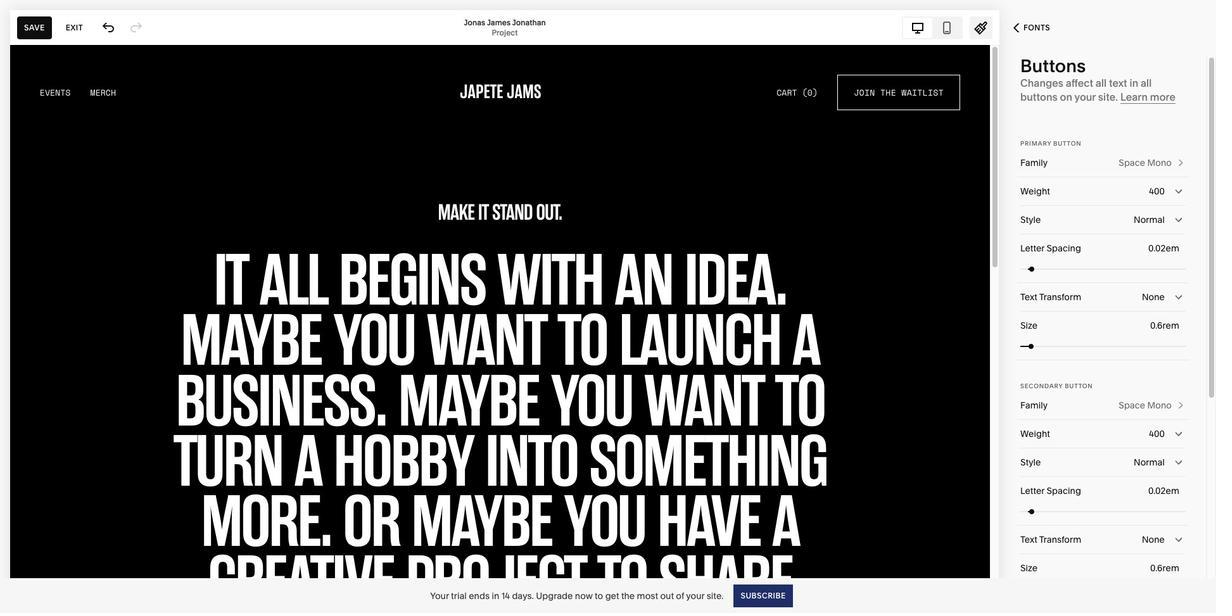 Task type: describe. For each thing, give the bounding box(es) containing it.
fonts button
[[1000, 14, 1065, 42]]

weight for primary button
[[1021, 186, 1050, 197]]

your inside the changes affect all text in all buttons on your site.
[[1075, 91, 1096, 103]]

subscribe
[[741, 591, 786, 600]]

learn
[[1121, 91, 1148, 103]]

text for primary button
[[1021, 291, 1038, 303]]

letter spacing range field for secondary button
[[1021, 498, 1186, 526]]

none for primary button
[[1142, 291, 1165, 303]]

changes affect all text in all buttons on your site.
[[1021, 77, 1152, 103]]

size for secondary button
[[1021, 563, 1038, 574]]

on
[[1060, 91, 1073, 103]]

letter spacing text field for secondary button
[[1149, 484, 1182, 498]]

buttons
[[1021, 91, 1058, 103]]

transform for secondary
[[1040, 534, 1082, 545]]

size text field for primary button
[[1151, 319, 1182, 333]]

style for primary button
[[1021, 214, 1041, 226]]

subscribe button
[[734, 584, 793, 607]]

exit
[[66, 22, 83, 32]]

affect
[[1066, 77, 1094, 89]]

secondary
[[1021, 383, 1063, 390]]

space for secondary button
[[1119, 400, 1146, 411]]

letter spacing range field for primary button
[[1021, 255, 1186, 283]]

ends
[[469, 590, 490, 602]]

james
[[487, 17, 511, 27]]

text for secondary button
[[1021, 534, 1038, 545]]

changes
[[1021, 77, 1064, 89]]

weight for secondary button
[[1021, 428, 1050, 440]]

2 all from the left
[[1141, 77, 1152, 89]]

learn more link
[[1121, 91, 1176, 104]]

1 all from the left
[[1096, 77, 1107, 89]]

primary button
[[1021, 140, 1082, 147]]

to
[[595, 590, 603, 602]]

more
[[1150, 91, 1176, 103]]

project
[[492, 28, 518, 37]]

size range field for primary button
[[1021, 332, 1186, 360]]

letter spacing for secondary
[[1021, 485, 1081, 497]]

400 for primary button
[[1149, 186, 1165, 197]]

now
[[575, 590, 593, 602]]

letter spacing for primary
[[1021, 243, 1081, 254]]

exit button
[[59, 16, 90, 39]]

primary
[[1021, 140, 1052, 147]]

space for primary button
[[1119, 157, 1146, 169]]

most
[[637, 590, 658, 602]]

jonathan
[[512, 17, 546, 27]]

1 vertical spatial site.
[[707, 590, 724, 602]]

your
[[430, 590, 449, 602]]



Task type: vqa. For each thing, say whether or not it's contained in the screenshot.
the Size text field
yes



Task type: locate. For each thing, give the bounding box(es) containing it.
days.
[[512, 590, 534, 602]]

1 vertical spatial 400
[[1149, 428, 1165, 440]]

text
[[1021, 291, 1038, 303], [1021, 534, 1038, 545]]

0 vertical spatial text transform
[[1021, 291, 1082, 303]]

2 mono from the top
[[1148, 400, 1172, 411]]

1 space from the top
[[1119, 157, 1146, 169]]

1 none from the top
[[1142, 291, 1165, 303]]

1 letter spacing from the top
[[1021, 243, 1081, 254]]

family down primary at the right top of page
[[1021, 157, 1048, 169]]

get
[[605, 590, 619, 602]]

1 vertical spatial mono
[[1148, 400, 1172, 411]]

1 vertical spatial none
[[1142, 534, 1165, 545]]

button for primary button
[[1054, 140, 1082, 147]]

1 vertical spatial transform
[[1040, 534, 1082, 545]]

1 horizontal spatial all
[[1141, 77, 1152, 89]]

2 size range field from the top
[[1021, 575, 1186, 603]]

1 style from the top
[[1021, 214, 1041, 226]]

size for primary button
[[1021, 320, 1038, 331]]

0 vertical spatial space mono
[[1119, 157, 1172, 169]]

transform
[[1040, 291, 1082, 303], [1040, 534, 1082, 545]]

weight down primary at the right top of page
[[1021, 186, 1050, 197]]

size text field for secondary button
[[1151, 561, 1182, 575]]

0 horizontal spatial all
[[1096, 77, 1107, 89]]

1 400 from the top
[[1149, 186, 1165, 197]]

button right primary at the right top of page
[[1054, 140, 1082, 147]]

site. right of
[[707, 590, 724, 602]]

spacing for primary
[[1047, 243, 1081, 254]]

0 vertical spatial 400
[[1149, 186, 1165, 197]]

letter for primary button
[[1021, 243, 1045, 254]]

of
[[676, 590, 684, 602]]

0 vertical spatial your
[[1075, 91, 1096, 103]]

save button
[[17, 16, 52, 39]]

text transform for primary
[[1021, 291, 1082, 303]]

text transform for secondary
[[1021, 534, 1082, 545]]

spacing
[[1047, 243, 1081, 254], [1047, 485, 1081, 497]]

letter for secondary button
[[1021, 485, 1045, 497]]

2 letter from the top
[[1021, 485, 1045, 497]]

save
[[24, 22, 45, 32]]

2 none from the top
[[1142, 534, 1165, 545]]

2 letter spacing from the top
[[1021, 485, 1081, 497]]

family for primary
[[1021, 157, 1048, 169]]

1 horizontal spatial in
[[1130, 77, 1139, 89]]

Size text field
[[1151, 319, 1182, 333], [1151, 561, 1182, 575]]

1 vertical spatial space mono
[[1119, 400, 1172, 411]]

0 vertical spatial size text field
[[1151, 319, 1182, 333]]

2 family from the top
[[1021, 400, 1048, 411]]

0 vertical spatial letter spacing text field
[[1149, 241, 1182, 255]]

your
[[1075, 91, 1096, 103], [686, 590, 705, 602]]

0 horizontal spatial your
[[686, 590, 705, 602]]

site.
[[1099, 91, 1118, 103], [707, 590, 724, 602]]

your down 'affect'
[[1075, 91, 1096, 103]]

learn more
[[1121, 91, 1176, 103]]

1 size range field from the top
[[1021, 332, 1186, 360]]

1 vertical spatial size
[[1021, 563, 1038, 574]]

1 vertical spatial letter
[[1021, 485, 1045, 497]]

0 vertical spatial spacing
[[1047, 243, 1081, 254]]

mono for secondary button
[[1148, 400, 1172, 411]]

weight
[[1021, 186, 1050, 197], [1021, 428, 1050, 440]]

all
[[1096, 77, 1107, 89], [1141, 77, 1152, 89]]

letter spacing text field for primary button
[[1149, 241, 1182, 255]]

1 horizontal spatial site.
[[1099, 91, 1118, 103]]

text transform
[[1021, 291, 1082, 303], [1021, 534, 1082, 545]]

transform for primary
[[1040, 291, 1082, 303]]

size range field for secondary button
[[1021, 575, 1186, 603]]

1 vertical spatial letter spacing
[[1021, 485, 1081, 497]]

1 letter from the top
[[1021, 243, 1045, 254]]

1 vertical spatial text transform
[[1021, 534, 1082, 545]]

normal for primary button
[[1134, 214, 1165, 226]]

button for secondary button
[[1065, 383, 1093, 390]]

2 text from the top
[[1021, 534, 1038, 545]]

0 vertical spatial in
[[1130, 77, 1139, 89]]

0 vertical spatial site.
[[1099, 91, 1118, 103]]

2 transform from the top
[[1040, 534, 1082, 545]]

1 letter spacing range field from the top
[[1021, 255, 1186, 283]]

1 text transform from the top
[[1021, 291, 1082, 303]]

0 vertical spatial space
[[1119, 157, 1146, 169]]

text
[[1109, 77, 1128, 89]]

2 style from the top
[[1021, 457, 1041, 468]]

0 vertical spatial family
[[1021, 157, 1048, 169]]

family for secondary
[[1021, 400, 1048, 411]]

1 horizontal spatial your
[[1075, 91, 1096, 103]]

1 vertical spatial letter spacing range field
[[1021, 498, 1186, 526]]

fonts
[[1024, 23, 1051, 32]]

2 letter spacing range field from the top
[[1021, 498, 1186, 526]]

space
[[1119, 157, 1146, 169], [1119, 400, 1146, 411]]

1 vertical spatial in
[[492, 590, 499, 602]]

1 transform from the top
[[1040, 291, 1082, 303]]

your trial ends in 14 days. upgrade now to get the most out of your site.
[[430, 590, 724, 602]]

trial
[[451, 590, 467, 602]]

1 weight from the top
[[1021, 186, 1050, 197]]

family
[[1021, 157, 1048, 169], [1021, 400, 1048, 411]]

none for secondary button
[[1142, 534, 1165, 545]]

size
[[1021, 320, 1038, 331], [1021, 563, 1038, 574]]

1 vertical spatial your
[[686, 590, 705, 602]]

out
[[660, 590, 674, 602]]

2 space from the top
[[1119, 400, 1146, 411]]

your right of
[[686, 590, 705, 602]]

0 vertical spatial weight
[[1021, 186, 1050, 197]]

none
[[1142, 291, 1165, 303], [1142, 534, 1165, 545]]

0 vertical spatial letter spacing
[[1021, 243, 1081, 254]]

0 vertical spatial text
[[1021, 291, 1038, 303]]

2 weight from the top
[[1021, 428, 1050, 440]]

1 normal from the top
[[1134, 214, 1165, 226]]

2 spacing from the top
[[1047, 485, 1081, 497]]

1 mono from the top
[[1148, 157, 1172, 169]]

site. inside the changes affect all text in all buttons on your site.
[[1099, 91, 1118, 103]]

style for secondary button
[[1021, 457, 1041, 468]]

spacing for secondary
[[1047, 485, 1081, 497]]

1 family from the top
[[1021, 157, 1048, 169]]

normal for secondary button
[[1134, 457, 1165, 468]]

400 for secondary button
[[1149, 428, 1165, 440]]

0 vertical spatial mono
[[1148, 157, 1172, 169]]

1 vertical spatial spacing
[[1047, 485, 1081, 497]]

0 vertical spatial letter spacing range field
[[1021, 255, 1186, 283]]

14
[[502, 590, 510, 602]]

Letter Spacing text field
[[1149, 241, 1182, 255], [1149, 484, 1182, 498]]

1 vertical spatial normal
[[1134, 457, 1165, 468]]

1 vertical spatial size text field
[[1151, 561, 1182, 575]]

space mono for secondary button
[[1119, 400, 1172, 411]]

in inside the changes affect all text in all buttons on your site.
[[1130, 77, 1139, 89]]

0 vertical spatial none
[[1142, 291, 1165, 303]]

0 vertical spatial transform
[[1040, 291, 1082, 303]]

space mono for primary button
[[1119, 157, 1172, 169]]

buttons
[[1021, 55, 1086, 77]]

Size range field
[[1021, 332, 1186, 360], [1021, 575, 1186, 603]]

weight down secondary
[[1021, 428, 1050, 440]]

1 letter spacing text field from the top
[[1149, 241, 1182, 255]]

tab list
[[903, 17, 962, 38]]

1 vertical spatial weight
[[1021, 428, 1050, 440]]

letter spacing
[[1021, 243, 1081, 254], [1021, 485, 1081, 497]]

1 vertical spatial text
[[1021, 534, 1038, 545]]

0 vertical spatial size
[[1021, 320, 1038, 331]]

letter
[[1021, 243, 1045, 254], [1021, 485, 1045, 497]]

normal
[[1134, 214, 1165, 226], [1134, 457, 1165, 468]]

400
[[1149, 186, 1165, 197], [1149, 428, 1165, 440]]

0 vertical spatial style
[[1021, 214, 1041, 226]]

2 size text field from the top
[[1151, 561, 1182, 575]]

button right secondary
[[1065, 383, 1093, 390]]

space mono
[[1119, 157, 1172, 169], [1119, 400, 1172, 411]]

2 400 from the top
[[1149, 428, 1165, 440]]

jonas james jonathan project
[[464, 17, 546, 37]]

0 vertical spatial button
[[1054, 140, 1082, 147]]

upgrade
[[536, 590, 573, 602]]

Letter Spacing range field
[[1021, 255, 1186, 283], [1021, 498, 1186, 526]]

the
[[621, 590, 635, 602]]

1 size from the top
[[1021, 320, 1038, 331]]

0 horizontal spatial in
[[492, 590, 499, 602]]

2 text transform from the top
[[1021, 534, 1082, 545]]

2 size from the top
[[1021, 563, 1038, 574]]

family down secondary
[[1021, 400, 1048, 411]]

1 spacing from the top
[[1047, 243, 1081, 254]]

1 vertical spatial size range field
[[1021, 575, 1186, 603]]

in
[[1130, 77, 1139, 89], [492, 590, 499, 602]]

site. down text
[[1099, 91, 1118, 103]]

1 text from the top
[[1021, 291, 1038, 303]]

jonas
[[464, 17, 485, 27]]

secondary button
[[1021, 383, 1093, 390]]

2 letter spacing text field from the top
[[1149, 484, 1182, 498]]

1 vertical spatial letter spacing text field
[[1149, 484, 1182, 498]]

0 vertical spatial size range field
[[1021, 332, 1186, 360]]

mono for primary button
[[1148, 157, 1172, 169]]

0 vertical spatial letter
[[1021, 243, 1045, 254]]

1 vertical spatial space
[[1119, 400, 1146, 411]]

0 vertical spatial normal
[[1134, 214, 1165, 226]]

button
[[1054, 140, 1082, 147], [1065, 383, 1093, 390]]

all up learn more
[[1141, 77, 1152, 89]]

all left text
[[1096, 77, 1107, 89]]

mono
[[1148, 157, 1172, 169], [1148, 400, 1172, 411]]

in left 14
[[492, 590, 499, 602]]

1 vertical spatial button
[[1065, 383, 1093, 390]]

1 space mono from the top
[[1119, 157, 1172, 169]]

0 horizontal spatial site.
[[707, 590, 724, 602]]

2 space mono from the top
[[1119, 400, 1172, 411]]

style
[[1021, 214, 1041, 226], [1021, 457, 1041, 468]]

2 normal from the top
[[1134, 457, 1165, 468]]

1 size text field from the top
[[1151, 319, 1182, 333]]

1 vertical spatial style
[[1021, 457, 1041, 468]]

None field
[[1021, 177, 1186, 205], [1021, 206, 1186, 234], [1021, 283, 1186, 311], [1021, 420, 1186, 448], [1021, 449, 1186, 476], [1021, 526, 1186, 554], [1021, 177, 1186, 205], [1021, 206, 1186, 234], [1021, 283, 1186, 311], [1021, 420, 1186, 448], [1021, 449, 1186, 476], [1021, 526, 1186, 554]]

1 vertical spatial family
[[1021, 400, 1048, 411]]

in up the learn
[[1130, 77, 1139, 89]]



